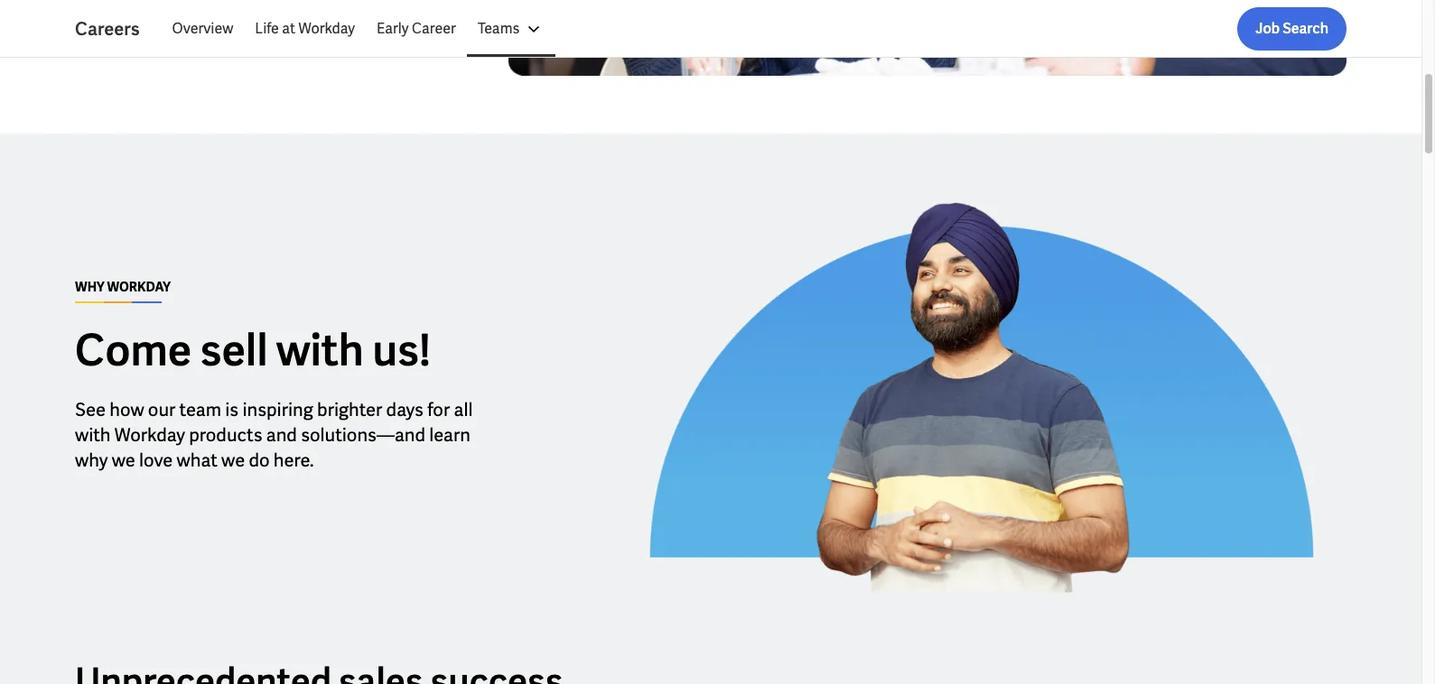Task type: vqa. For each thing, say whether or not it's contained in the screenshot.
we
yes



Task type: describe. For each thing, give the bounding box(es) containing it.
early career link
[[366, 7, 467, 51]]

see
[[75, 398, 106, 422]]

how
[[110, 398, 144, 422]]

career
[[412, 19, 456, 38]]

2 we from the left
[[221, 449, 245, 472]]

why workday
[[75, 279, 171, 295]]

what
[[177, 449, 218, 472]]

come
[[75, 322, 192, 378]]

teams
[[478, 19, 520, 38]]

menu containing overview
[[161, 7, 556, 51]]

see how our team is inspiring brighter days for all with workday products and solutions—and learn why we love what we do here.
[[75, 398, 473, 472]]

solutions—and
[[301, 424, 426, 447]]

for
[[427, 398, 450, 422]]

early
[[377, 19, 409, 38]]

why workday image of sales image
[[617, 192, 1347, 603]]

life at workday
[[255, 19, 355, 38]]

overview link
[[161, 7, 244, 51]]

products
[[189, 424, 262, 447]]

overview
[[172, 19, 233, 38]]

why
[[75, 279, 105, 295]]

at
[[282, 19, 295, 38]]

come sell with us!
[[75, 322, 431, 378]]

do
[[249, 449, 270, 472]]

early career
[[377, 19, 456, 38]]

workday inside see how our team is inspiring brighter days for all with workday products and solutions—and learn why we love what we do here.
[[115, 424, 185, 447]]

1 we from the left
[[112, 449, 135, 472]]

all
[[454, 398, 473, 422]]

is
[[225, 398, 239, 422]]

inspiring
[[243, 398, 313, 422]]



Task type: locate. For each thing, give the bounding box(es) containing it.
we left do
[[221, 449, 245, 472]]

us!
[[372, 322, 431, 378]]

list containing overview
[[161, 7, 1347, 51]]

workday up love
[[115, 424, 185, 447]]

search
[[1283, 19, 1329, 38]]

0 horizontal spatial workday
[[115, 424, 185, 447]]

our
[[148, 398, 176, 422]]

image of sales team image
[[509, 0, 1347, 76]]

1 horizontal spatial we
[[221, 449, 245, 472]]

1 horizontal spatial workday
[[299, 19, 355, 38]]

1 vertical spatial with
[[75, 424, 111, 447]]

0 horizontal spatial we
[[112, 449, 135, 472]]

and
[[266, 424, 297, 447]]

brighter
[[317, 398, 382, 422]]

careers
[[75, 17, 140, 41]]

we
[[112, 449, 135, 472], [221, 449, 245, 472]]

we right the why on the left bottom of page
[[112, 449, 135, 472]]

1 vertical spatial workday
[[115, 424, 185, 447]]

0 vertical spatial workday
[[299, 19, 355, 38]]

workday
[[107, 279, 171, 295]]

here.
[[274, 449, 314, 472]]

job
[[1256, 19, 1280, 38]]

careers link
[[75, 16, 161, 42]]

job search link
[[1238, 7, 1347, 51]]

list
[[161, 7, 1347, 51]]

life at workday link
[[244, 7, 366, 51]]

sell
[[200, 322, 268, 378]]

days
[[386, 398, 424, 422]]

life
[[255, 19, 279, 38]]

learn
[[429, 424, 471, 447]]

workday inside life at workday link
[[299, 19, 355, 38]]

0 horizontal spatial with
[[75, 424, 111, 447]]

job search
[[1256, 19, 1329, 38]]

with inside see how our team is inspiring brighter days for all with workday products and solutions—and learn why we love what we do here.
[[75, 424, 111, 447]]

workday right at
[[299, 19, 355, 38]]

menu
[[161, 7, 556, 51]]

0 vertical spatial with
[[276, 322, 364, 378]]

teams button
[[467, 7, 556, 51]]

with
[[276, 322, 364, 378], [75, 424, 111, 447]]

with up brighter
[[276, 322, 364, 378]]

1 horizontal spatial with
[[276, 322, 364, 378]]

love
[[139, 449, 173, 472]]

why
[[75, 449, 108, 472]]

team
[[179, 398, 221, 422]]

workday
[[299, 19, 355, 38], [115, 424, 185, 447]]

with up the why on the left bottom of page
[[75, 424, 111, 447]]



